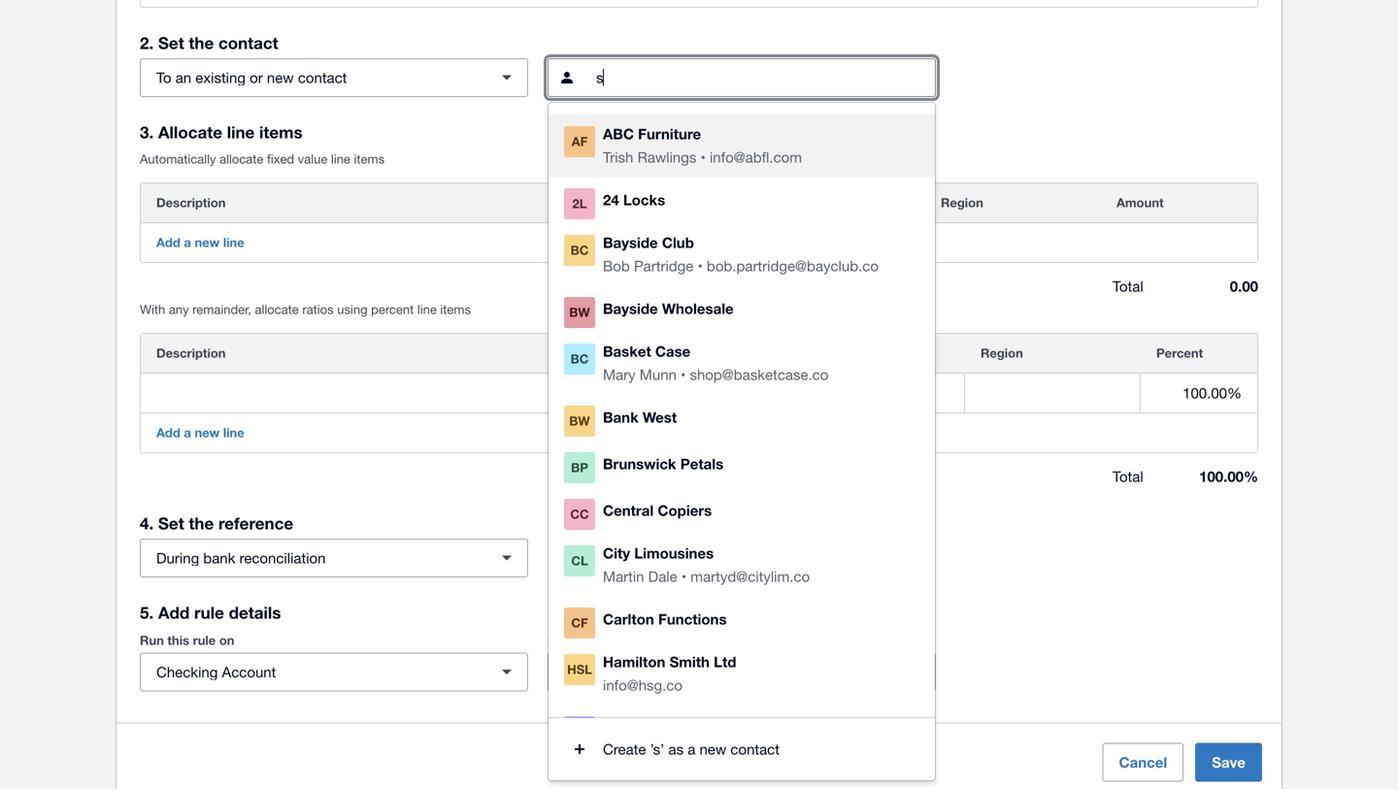 Task type: describe. For each thing, give the bounding box(es) containing it.
munn
[[640, 366, 677, 383]]

rule for details
[[194, 603, 224, 622]]

5.
[[140, 603, 154, 622]]

set for 4.
[[158, 514, 184, 533]]

3.
[[140, 122, 154, 142]]

line up 4. set the reference
[[223, 425, 244, 440]]

carlton
[[603, 611, 654, 628]]

2. set the contact
[[140, 33, 278, 52]]

value
[[298, 151, 327, 167]]

central
[[603, 502, 654, 519]]

save button
[[1195, 743, 1262, 782]]

Select a tax rate field
[[770, 375, 964, 412]]

gateway
[[603, 719, 664, 737]]

hamilton
[[603, 653, 665, 671]]

Percent field
[[1141, 375, 1257, 412]]

save
[[1212, 754, 1246, 771]]

cl
[[571, 553, 588, 568]]

2l
[[572, 196, 587, 211]]

during bank reconciliation
[[156, 550, 326, 566]]

brunswick petals
[[603, 455, 723, 473]]

list of conditions with field, operator and value element
[[140, 0, 1258, 8]]

club
[[662, 234, 694, 251]]

any
[[169, 302, 189, 317]]

bank west
[[603, 409, 677, 426]]

bayside for bayside wholesale
[[603, 300, 658, 317]]

or
[[250, 69, 263, 86]]

automatically
[[140, 151, 216, 167]]

a for add a new line "button" within the list of ratio line items with description, account, tax rate and percent element
[[184, 425, 191, 440]]

ratios
[[302, 302, 334, 317]]

info@abfl.com
[[710, 149, 802, 166]]

cancel button
[[1102, 743, 1184, 782]]

create 's' as a new contact
[[603, 741, 780, 758]]

functions
[[658, 611, 727, 628]]

list of fixed line items with description, account, tax rate and amount element
[[140, 183, 1258, 263]]

bp
[[571, 460, 588, 475]]

brunswick
[[603, 455, 676, 473]]

4.
[[140, 514, 154, 533]]

new inside list of ratio line items with description, account, tax rate and percent element
[[195, 425, 220, 440]]

4. set the reference
[[140, 514, 293, 533]]

region inside list of fixed line items with description, account, tax rate and amount element
[[941, 195, 983, 210]]

bob
[[603, 257, 630, 274]]

• for case
[[681, 366, 686, 383]]

3. allocate line items
[[140, 122, 303, 142]]

wholesale
[[662, 300, 734, 317]]

percent
[[371, 302, 414, 317]]

• for furniture
[[701, 149, 706, 166]]

city
[[603, 545, 630, 562]]

0 horizontal spatial contact
[[218, 33, 278, 52]]

ltd
[[714, 653, 736, 671]]

0 vertical spatial items
[[259, 122, 303, 142]]

0 vertical spatial allocate
[[220, 151, 263, 167]]

group containing abc furniture
[[549, 103, 935, 789]]

create 's' as a new contact button
[[549, 730, 935, 769]]

details
[[229, 603, 281, 622]]

petals
[[680, 455, 723, 473]]

description for 100.00%
[[156, 346, 226, 361]]

martyd@citylim.co
[[691, 568, 810, 585]]

checking account
[[156, 664, 276, 681]]

total for 100.00%
[[1113, 468, 1143, 485]]

new inside list of fixed line items with description, account, tax rate and amount element
[[195, 235, 220, 250]]

existing
[[195, 69, 246, 86]]

bayside wholesale
[[603, 300, 734, 317]]

account for 100.00%
[[590, 346, 641, 361]]

list of ratio line items with description, account, tax rate and percent element
[[140, 333, 1258, 453]]

Description text field
[[141, 375, 574, 412]]

bob.partridge@bayclub.co
[[707, 257, 879, 274]]

new inside popup button
[[267, 69, 294, 86]]

100.00%
[[1199, 468, 1258, 485]]

case
[[655, 343, 691, 360]]

bc for basket case
[[570, 351, 589, 366]]

line up remainder,
[[223, 235, 244, 250]]

reconciliation
[[239, 550, 326, 566]]

add a new line for add a new line "button" inside the list of fixed line items with description, account, tax rate and amount element
[[156, 235, 244, 250]]

automatically allocate fixed value line items
[[140, 151, 385, 167]]

during bank reconciliation button
[[140, 539, 528, 578]]

with any remainder, allocate ratios using percent line items
[[140, 302, 471, 317]]

• for limousines
[[681, 568, 686, 585]]

add a new line button inside list of fixed line items with description, account, tax rate and amount element
[[145, 227, 256, 258]]

basket
[[603, 343, 651, 360]]

• for club
[[698, 257, 703, 274]]

2 vertical spatial the
[[586, 633, 606, 648]]

account inside popup button
[[222, 664, 276, 681]]

hamilton smith ltd info@hsg.co
[[603, 653, 736, 694]]

name
[[548, 633, 583, 648]]

list box containing abc furniture
[[549, 103, 935, 789]]

reference
[[218, 514, 293, 533]]

limousines
[[634, 545, 714, 562]]

the for contact
[[189, 33, 214, 52]]

contact for create
[[730, 741, 780, 758]]

partridge
[[634, 257, 694, 274]]

run
[[140, 633, 164, 648]]

0.00
[[1230, 278, 1258, 295]]

Select a tracking category field
[[965, 375, 1140, 412]]



Task type: vqa. For each thing, say whether or not it's contained in the screenshot.
Region
yes



Task type: locate. For each thing, give the bounding box(es) containing it.
bw for bayside wholesale
[[569, 305, 590, 320]]

items right percent
[[440, 302, 471, 317]]

1 add a new line button from the top
[[145, 227, 256, 258]]

add inside list of ratio line items with description, account, tax rate and percent element
[[156, 425, 180, 440]]

a inside create 's' as a new contact button
[[688, 741, 695, 758]]

line right percent
[[417, 302, 437, 317]]

2 add a new line from the top
[[156, 425, 244, 440]]

Name the rule field
[[549, 654, 935, 691]]

trish
[[603, 149, 633, 166]]

set right 2.
[[158, 33, 184, 52]]

add a new line up any
[[156, 235, 244, 250]]

gateway motors
[[603, 719, 717, 737]]

rule
[[194, 603, 224, 622], [193, 633, 216, 648], [609, 633, 632, 648]]

1 vertical spatial bw
[[569, 414, 590, 429]]

add inside list of fixed line items with description, account, tax rate and amount element
[[156, 235, 180, 250]]

name the rule
[[548, 633, 632, 648]]

gateway motors button
[[549, 705, 935, 751]]

items right value
[[354, 151, 385, 167]]

items up fixed
[[259, 122, 303, 142]]

bc
[[570, 243, 589, 258], [570, 351, 589, 366]]

bc for bayside club
[[570, 243, 589, 258]]

0 vertical spatial bw
[[569, 305, 590, 320]]

new
[[267, 69, 294, 86], [195, 235, 220, 250], [195, 425, 220, 440], [699, 741, 726, 758]]

add for add a new line "button" within the list of ratio line items with description, account, tax rate and percent element
[[156, 425, 180, 440]]

add a new line button up 4. set the reference
[[145, 417, 256, 449]]

set
[[158, 33, 184, 52], [158, 514, 184, 533]]

carlton functions
[[603, 611, 727, 628]]

checking account button
[[140, 653, 528, 692]]

2 vertical spatial a
[[688, 741, 695, 758]]

0 vertical spatial total
[[1113, 278, 1143, 295]]

account up 'mary'
[[590, 346, 641, 361]]

• inside bayside club bob partridge • bob.partridge@bayclub.co
[[698, 257, 703, 274]]

an
[[175, 69, 191, 86]]

bayside up bob
[[603, 234, 658, 251]]

description down automatically
[[156, 195, 226, 210]]

remainder,
[[192, 302, 251, 317]]

1 vertical spatial set
[[158, 514, 184, 533]]

line up automatically allocate fixed value line items
[[227, 122, 255, 142]]

2 bc from the top
[[570, 351, 589, 366]]

2 vertical spatial items
[[440, 302, 471, 317]]

0 vertical spatial a
[[184, 235, 191, 250]]

0 vertical spatial add a new line
[[156, 235, 244, 250]]

1 set from the top
[[158, 33, 184, 52]]

a up any
[[184, 235, 191, 250]]

contact right or
[[298, 69, 347, 86]]

1 vertical spatial add
[[156, 425, 180, 440]]

bank
[[203, 550, 235, 566]]

fixed
[[267, 151, 294, 167]]

line
[[227, 122, 255, 142], [331, 151, 350, 167], [223, 235, 244, 250], [417, 302, 437, 317], [223, 425, 244, 440]]

cf
[[571, 616, 588, 631]]

1 bayside from the top
[[603, 234, 658, 251]]

the up bank
[[189, 514, 214, 533]]

0 vertical spatial account
[[550, 195, 601, 210]]

a right as
[[688, 741, 695, 758]]

run this rule on
[[140, 633, 234, 648]]

None field
[[594, 59, 935, 96]]

2 set from the top
[[158, 514, 184, 533]]

0 vertical spatial add a new line button
[[145, 227, 256, 258]]

dale
[[648, 568, 677, 585]]

contact inside popup button
[[298, 69, 347, 86]]

contact inside button
[[730, 741, 780, 758]]

bayside
[[603, 234, 658, 251], [603, 300, 658, 317]]

0 horizontal spatial items
[[259, 122, 303, 142]]

bw left the bayside wholesale
[[569, 305, 590, 320]]

2 vertical spatial add
[[158, 603, 190, 622]]

description inside list of fixed line items with description, account, tax rate and amount element
[[156, 195, 226, 210]]

2 description from the top
[[156, 346, 226, 361]]

add a new line button up any
[[145, 227, 256, 258]]

add a new line button inside list of ratio line items with description, account, tax rate and percent element
[[145, 417, 256, 449]]

as
[[668, 741, 684, 758]]

2 total from the top
[[1113, 468, 1143, 485]]

2 bayside from the top
[[603, 300, 658, 317]]

new down motors at the bottom of page
[[699, 741, 726, 758]]

checking
[[156, 664, 218, 681]]

add for add a new line "button" inside the list of fixed line items with description, account, tax rate and amount element
[[156, 235, 180, 250]]

new right or
[[267, 69, 294, 86]]

bayside club bob partridge • bob.partridge@bayclub.co
[[603, 234, 879, 274]]

1 vertical spatial total
[[1113, 468, 1143, 485]]

smith
[[669, 653, 710, 671]]

new up remainder,
[[195, 235, 220, 250]]

allocate left ratios
[[255, 302, 299, 317]]

cc
[[570, 507, 589, 522]]

total
[[1113, 278, 1143, 295], [1113, 468, 1143, 485]]

rule down carlton
[[609, 633, 632, 648]]

hsl
[[567, 662, 592, 677]]

a up 4. set the reference
[[184, 425, 191, 440]]

create
[[603, 741, 646, 758]]

contact down the name the rule field
[[730, 741, 780, 758]]

1 bw from the top
[[569, 305, 590, 320]]

new inside button
[[699, 741, 726, 758]]

24
[[603, 191, 619, 209]]

a
[[184, 235, 191, 250], [184, 425, 191, 440], [688, 741, 695, 758]]

1 vertical spatial add a new line button
[[145, 417, 256, 449]]

copiers
[[658, 502, 712, 519]]

city limousines martin dale • martyd@citylim.co
[[603, 545, 810, 585]]

contact for to
[[298, 69, 347, 86]]

bw
[[569, 305, 590, 320], [569, 414, 590, 429]]

0 vertical spatial region
[[941, 195, 983, 210]]

bayside up basket
[[603, 300, 658, 317]]

0 vertical spatial add
[[156, 235, 180, 250]]

the up "an"
[[189, 33, 214, 52]]

description inside list of ratio line items with description, account, tax rate and percent element
[[156, 346, 226, 361]]

a inside list of ratio line items with description, account, tax rate and percent element
[[184, 425, 191, 440]]

list box
[[549, 103, 935, 789]]

0 vertical spatial bayside
[[603, 234, 658, 251]]

a for add a new line "button" inside the list of fixed line items with description, account, tax rate and amount element
[[184, 235, 191, 250]]

24 locks
[[603, 191, 665, 209]]

•
[[701, 149, 706, 166], [698, 257, 703, 274], [681, 366, 686, 383], [681, 568, 686, 585]]

2 add a new line button from the top
[[145, 417, 256, 449]]

motors
[[668, 719, 717, 737]]

furniture
[[638, 125, 701, 143]]

to an existing or new contact
[[156, 69, 347, 86]]

1 vertical spatial a
[[184, 425, 191, 440]]

description
[[156, 195, 226, 210], [156, 346, 226, 361]]

allocate
[[220, 151, 263, 167], [255, 302, 299, 317]]

locks
[[623, 191, 665, 209]]

account left 24
[[550, 195, 601, 210]]

• right dale
[[681, 568, 686, 585]]

1 vertical spatial items
[[354, 151, 385, 167]]

2 vertical spatial account
[[222, 664, 276, 681]]

0 vertical spatial the
[[189, 33, 214, 52]]

add a new line for add a new line "button" within the list of ratio line items with description, account, tax rate and percent element
[[156, 425, 244, 440]]

• right munn
[[681, 366, 686, 383]]

1 vertical spatial account
[[590, 346, 641, 361]]

2.
[[140, 33, 154, 52]]

• inside city limousines martin dale • martyd@citylim.co
[[681, 568, 686, 585]]

with
[[140, 302, 165, 317]]

• right partridge
[[698, 257, 703, 274]]

0 vertical spatial description
[[156, 195, 226, 210]]

2 bw from the top
[[569, 414, 590, 429]]

bc left 'mary'
[[570, 351, 589, 366]]

5. add rule details
[[140, 603, 281, 622]]

contact up "to an existing or new contact"
[[218, 33, 278, 52]]

description for 0.00
[[156, 195, 226, 210]]

0 vertical spatial set
[[158, 33, 184, 52]]

total for 0.00
[[1113, 278, 1143, 295]]

bw left bank
[[569, 414, 590, 429]]

1 vertical spatial bc
[[570, 351, 589, 366]]

2 horizontal spatial contact
[[730, 741, 780, 758]]

1 add a new line from the top
[[156, 235, 244, 250]]

add a new line inside list of ratio line items with description, account, tax rate and percent element
[[156, 425, 244, 440]]

1 vertical spatial contact
[[298, 69, 347, 86]]

1 bc from the top
[[570, 243, 589, 258]]

set for 2.
[[158, 33, 184, 52]]

basket case mary munn • shop@basketcase.co
[[603, 343, 828, 383]]

to
[[156, 69, 171, 86]]

1 total from the top
[[1113, 278, 1143, 295]]

add a new line up 4. set the reference
[[156, 425, 244, 440]]

rule up on
[[194, 603, 224, 622]]

allocate down 3. allocate line items
[[220, 151, 263, 167]]

the
[[189, 33, 214, 52], [189, 514, 214, 533], [586, 633, 606, 648]]

• inside abc furniture trish rawlings • info@abfl.com
[[701, 149, 706, 166]]

during
[[156, 550, 199, 566]]

using
[[337, 302, 368, 317]]

1 vertical spatial bayside
[[603, 300, 658, 317]]

mary
[[603, 366, 636, 383]]

west
[[643, 409, 677, 426]]

percent
[[1156, 346, 1203, 361]]

martin
[[603, 568, 644, 585]]

allocate
[[158, 122, 222, 142]]

shop@basketcase.co
[[690, 366, 828, 383]]

description down any
[[156, 346, 226, 361]]

line right value
[[331, 151, 350, 167]]

cancel
[[1119, 754, 1167, 771]]

bayside for bayside club bob partridge • bob.partridge@bayclub.co
[[603, 234, 658, 251]]

a inside list of fixed line items with description, account, tax rate and amount element
[[184, 235, 191, 250]]

2 vertical spatial contact
[[730, 741, 780, 758]]

bank
[[603, 409, 639, 426]]

1 vertical spatial add a new line
[[156, 425, 244, 440]]

the for reference
[[189, 514, 214, 533]]

region inside list of ratio line items with description, account, tax rate and percent element
[[981, 346, 1023, 361]]

amount
[[1116, 195, 1164, 210]]

2 horizontal spatial items
[[440, 302, 471, 317]]

to an existing or new contact button
[[140, 58, 528, 97]]

add a new line inside list of fixed line items with description, account, tax rate and amount element
[[156, 235, 244, 250]]

rule for on
[[193, 633, 216, 648]]

this
[[167, 633, 189, 648]]

abc furniture trish rawlings • info@abfl.com
[[603, 125, 802, 166]]

1 vertical spatial allocate
[[255, 302, 299, 317]]

bayside inside bayside club bob partridge • bob.partridge@bayclub.co
[[603, 234, 658, 251]]

account for 0.00
[[550, 195, 601, 210]]

on
[[219, 633, 234, 648]]

bw for bank west
[[569, 414, 590, 429]]

group
[[549, 103, 935, 789]]

1 vertical spatial description
[[156, 346, 226, 361]]

1 horizontal spatial items
[[354, 151, 385, 167]]

1 description from the top
[[156, 195, 226, 210]]

1 horizontal spatial contact
[[298, 69, 347, 86]]

rawlings
[[637, 149, 696, 166]]

1 vertical spatial the
[[189, 514, 214, 533]]

0 vertical spatial bc
[[570, 243, 589, 258]]

rule left on
[[193, 633, 216, 648]]

account down on
[[222, 664, 276, 681]]

new up 4. set the reference
[[195, 425, 220, 440]]

central copiers
[[603, 502, 712, 519]]

• inside 'basket case mary munn • shop@basketcase.co'
[[681, 366, 686, 383]]

info@hsg.co
[[603, 677, 683, 694]]

• right rawlings
[[701, 149, 706, 166]]

the down cf
[[586, 633, 606, 648]]

abc
[[603, 125, 634, 143]]

bc left bob
[[570, 243, 589, 258]]

0 vertical spatial contact
[[218, 33, 278, 52]]

af
[[572, 134, 588, 149]]

1 vertical spatial region
[[981, 346, 1023, 361]]

set right 4.
[[158, 514, 184, 533]]

's'
[[650, 741, 664, 758]]



